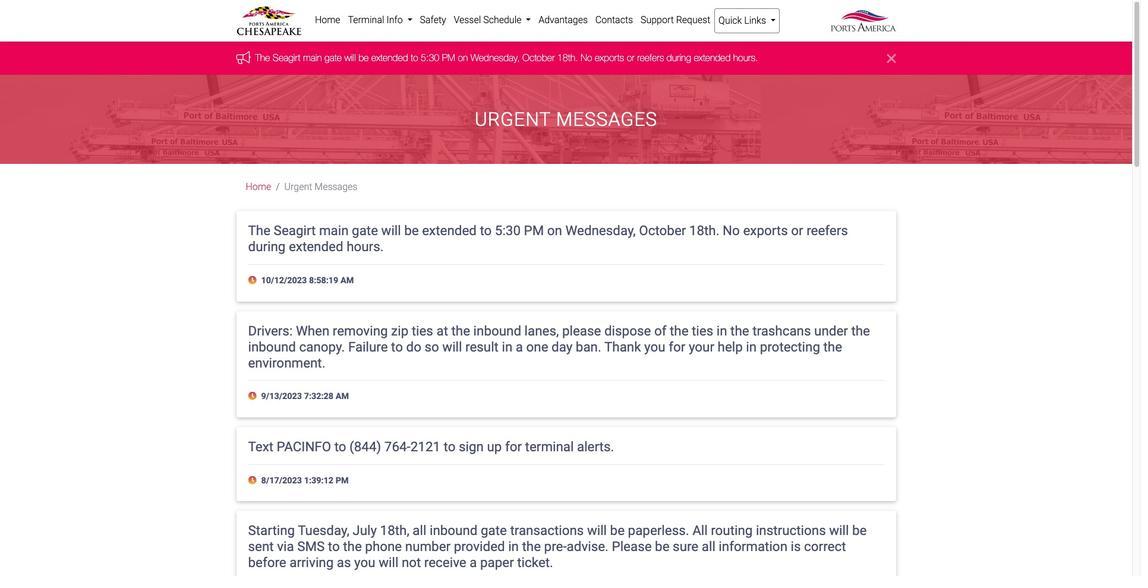 Task type: describe. For each thing, give the bounding box(es) containing it.
contacts
[[596, 14, 633, 26]]

terminal info link
[[344, 8, 416, 32]]

the right under
[[852, 323, 871, 339]]

terminal info
[[348, 14, 405, 26]]

zip
[[391, 323, 409, 339]]

18th. inside the seagirt main gate will be extended to 5:30 pm on wednesday, october 18th.  no exports or reefers during extended hours.
[[690, 223, 720, 239]]

advantages link
[[535, 8, 592, 32]]

ban.
[[576, 339, 602, 355]]

1 vertical spatial hours.
[[347, 239, 384, 255]]

arriving
[[290, 556, 334, 571]]

10/12/2023
[[261, 276, 307, 286]]

vessel
[[454, 14, 481, 26]]

exports inside the seagirt main gate will be extended to 5:30 pm on wednesday, october 18th.  no exports or reefers during extended hours.
[[744, 223, 788, 239]]

am for hours.
[[341, 276, 354, 286]]

1:39:12
[[304, 476, 334, 486]]

gate inside the seagirt main gate will be extended to 5:30 pm on wednesday, october 18th.  no exports or reefers during extended hours.
[[352, 223, 378, 239]]

0 horizontal spatial for
[[505, 440, 522, 455]]

quick links link
[[715, 8, 781, 33]]

to inside starting tuesday, july 18th, all inbound gate transactions will be paperless. all routing instructions will be sent via sms to the phone number provided in the pre-advise. please be sure all information is correct before arriving as you will not receive a paper ticket.
[[328, 540, 340, 555]]

the up help
[[731, 323, 750, 339]]

sent
[[248, 540, 274, 555]]

or inside alert
[[627, 53, 635, 63]]

before
[[248, 556, 287, 571]]

transactions
[[511, 524, 584, 539]]

a inside drivers: when removing zip ties at the inbound lanes, please dispose of the ties in the trashcans under the inbound canopy.  failure to do so will result in a one day ban. thank you for your help in protecting the environment.
[[516, 339, 523, 355]]

will inside alert
[[345, 53, 356, 63]]

the seagirt main gate will be extended to 5:30 pm on wednesday, october 18th.  no exports or reefers during extended hours. link
[[255, 53, 759, 63]]

when
[[296, 323, 330, 339]]

1 vertical spatial seagirt
[[274, 223, 316, 239]]

8/17/2023
[[261, 476, 302, 486]]

day
[[552, 339, 573, 355]]

9/13/2023
[[261, 392, 302, 402]]

1 horizontal spatial urgent
[[475, 108, 551, 131]]

the inside alert
[[255, 53, 270, 63]]

pacinfo
[[277, 440, 331, 455]]

safety
[[420, 14, 446, 26]]

in right help
[[747, 339, 757, 355]]

starting tuesday, july 18th, all inbound gate transactions will be paperless. all routing instructions will be sent via sms to the phone number provided in the pre-advise. please be sure all information is correct before arriving as you will not receive a paper ticket.
[[248, 524, 867, 571]]

support
[[641, 14, 674, 26]]

schedule
[[484, 14, 522, 26]]

support request
[[641, 14, 711, 26]]

text
[[248, 440, 274, 455]]

as
[[337, 556, 351, 571]]

the down under
[[824, 339, 843, 355]]

bullhorn image
[[236, 51, 255, 64]]

phone
[[365, 540, 402, 555]]

10/12/2023 8:58:19 am
[[259, 276, 354, 286]]

1 vertical spatial all
[[702, 540, 716, 555]]

the up ticket.
[[522, 540, 541, 555]]

0 horizontal spatial messages
[[315, 182, 358, 193]]

info
[[387, 14, 403, 26]]

0 horizontal spatial all
[[413, 524, 427, 539]]

sms
[[297, 540, 325, 555]]

environment.
[[248, 355, 326, 371]]

1 vertical spatial the
[[248, 223, 271, 239]]

result
[[466, 339, 499, 355]]

instructions
[[756, 524, 826, 539]]

the right at
[[452, 323, 470, 339]]

1 vertical spatial 5:30
[[495, 223, 521, 239]]

7:32:28
[[304, 392, 334, 402]]

reefers inside alert
[[638, 53, 665, 63]]

to inside drivers: when removing zip ties at the inbound lanes, please dispose of the ties in the trashcans under the inbound canopy.  failure to do so will result in a one day ban. thank you for your help in protecting the environment.
[[391, 339, 403, 355]]

alerts.
[[577, 440, 615, 455]]

trashcans
[[753, 323, 812, 339]]

so
[[425, 339, 439, 355]]

reefers inside the seagirt main gate will be extended to 5:30 pm on wednesday, october 18th.  no exports or reefers during extended hours.
[[807, 223, 849, 239]]

close image
[[888, 51, 897, 66]]

0 horizontal spatial urgent
[[285, 182, 312, 193]]

1 horizontal spatial messages
[[556, 108, 658, 131]]

tuesday,
[[298, 524, 350, 539]]

under
[[815, 323, 849, 339]]

764-
[[385, 440, 411, 455]]

(844)
[[350, 440, 381, 455]]

quick
[[719, 15, 742, 26]]

july
[[353, 524, 377, 539]]

seagirt inside alert
[[273, 53, 301, 63]]

you inside drivers: when removing zip ties at the inbound lanes, please dispose of the ties in the trashcans under the inbound canopy.  failure to do so will result in a one day ban. thank you for your help in protecting the environment.
[[645, 339, 666, 355]]

help
[[718, 339, 743, 355]]

9/13/2023 7:32:28 am
[[259, 392, 349, 402]]

do
[[406, 339, 422, 355]]

clock image
[[248, 477, 259, 485]]

pm inside the seagirt main gate will be extended to 5:30 pm on wednesday, october 18th.  no exports or reefers during extended hours. alert
[[442, 53, 456, 63]]

1 vertical spatial on
[[548, 223, 563, 239]]

vessel schedule
[[454, 14, 524, 26]]

terminal
[[526, 440, 574, 455]]

protecting
[[760, 339, 821, 355]]

advise.
[[567, 540, 609, 555]]

1 vertical spatial home
[[246, 182, 271, 193]]

one
[[527, 339, 549, 355]]

wednesday, inside alert
[[471, 53, 520, 63]]

during inside the seagirt main gate will be extended to 5:30 pm on wednesday, october 18th.  no exports or reefers during extended hours.
[[248, 239, 286, 255]]

2 ties from the left
[[692, 323, 714, 339]]

please
[[563, 323, 602, 339]]

hours. inside the seagirt main gate will be extended to 5:30 pm on wednesday, october 18th.  no exports or reefers during extended hours. alert
[[734, 53, 759, 63]]

for inside drivers: when removing zip ties at the inbound lanes, please dispose of the ties in the trashcans under the inbound canopy.  failure to do so will result in a one day ban. thank you for your help in protecting the environment.
[[669, 339, 686, 355]]

clock image for drivers: when removing zip ties at the inbound lanes, please dispose of the ties in the trashcans under the inbound canopy.  failure to do so will result in a one day ban. thank you for your help in protecting the environment.
[[248, 393, 259, 401]]

your
[[689, 339, 715, 355]]

failure
[[348, 339, 388, 355]]

links
[[745, 15, 767, 26]]

is
[[791, 540, 801, 555]]

be inside the seagirt main gate will be extended to 5:30 pm on wednesday, october 18th.  no exports or reefers during extended hours.
[[405, 223, 419, 239]]

in right result
[[502, 339, 513, 355]]

will inside drivers: when removing zip ties at the inbound lanes, please dispose of the ties in the trashcans under the inbound canopy.  failure to do so will result in a one day ban. thank you for your help in protecting the environment.
[[443, 339, 462, 355]]

1 horizontal spatial home link
[[311, 8, 344, 32]]

1 horizontal spatial urgent messages
[[475, 108, 658, 131]]

removing
[[333, 323, 388, 339]]

0 vertical spatial home
[[315, 14, 341, 26]]

1 vertical spatial inbound
[[248, 339, 296, 355]]

0 horizontal spatial pm
[[336, 476, 349, 486]]



Task type: locate. For each thing, give the bounding box(es) containing it.
am right "8:58:19"
[[341, 276, 354, 286]]

1 vertical spatial pm
[[524, 223, 544, 239]]

pm
[[442, 53, 456, 63], [524, 223, 544, 239], [336, 476, 349, 486]]

1 horizontal spatial a
[[516, 339, 523, 355]]

0 horizontal spatial reefers
[[638, 53, 665, 63]]

paper
[[481, 556, 514, 571]]

information
[[719, 540, 788, 555]]

on
[[458, 53, 468, 63], [548, 223, 563, 239]]

or inside the seagirt main gate will be extended to 5:30 pm on wednesday, october 18th.  no exports or reefers during extended hours.
[[792, 223, 804, 239]]

0 horizontal spatial october
[[523, 53, 555, 63]]

am right 7:32:28
[[336, 392, 349, 402]]

0 vertical spatial pm
[[442, 53, 456, 63]]

clock image
[[248, 277, 259, 285], [248, 393, 259, 401]]

1 horizontal spatial pm
[[442, 53, 456, 63]]

18th. inside alert
[[558, 53, 578, 63]]

1 horizontal spatial all
[[702, 540, 716, 555]]

exports
[[595, 53, 625, 63], [744, 223, 788, 239]]

up
[[487, 440, 502, 455]]

1 vertical spatial 18th.
[[690, 223, 720, 239]]

correct
[[805, 540, 847, 555]]

reefers
[[638, 53, 665, 63], [807, 223, 849, 239]]

0 horizontal spatial during
[[248, 239, 286, 255]]

0 vertical spatial main
[[303, 53, 322, 63]]

0 vertical spatial 18th.
[[558, 53, 578, 63]]

terminal
[[348, 14, 385, 26]]

0 horizontal spatial home link
[[246, 182, 271, 193]]

1 clock image from the top
[[248, 277, 259, 285]]

home
[[315, 14, 341, 26], [246, 182, 271, 193]]

text pacinfo to (844) 764-2121 to sign up for terminal alerts.
[[248, 440, 615, 455]]

18th,
[[380, 524, 410, 539]]

all up number
[[413, 524, 427, 539]]

the seagirt main gate will be extended to 5:30 pm on wednesday, october 18th.  no exports or reefers during extended hours. inside alert
[[255, 53, 759, 63]]

dispose
[[605, 323, 651, 339]]

0 vertical spatial wednesday,
[[471, 53, 520, 63]]

request
[[677, 14, 711, 26]]

2121
[[411, 440, 441, 455]]

0 horizontal spatial urgent messages
[[285, 182, 358, 193]]

no
[[581, 53, 593, 63], [723, 223, 740, 239]]

inbound
[[474, 323, 522, 339], [248, 339, 296, 355], [430, 524, 478, 539]]

please
[[612, 540, 652, 555]]

will
[[345, 53, 356, 63], [382, 223, 401, 239], [443, 339, 462, 355], [588, 524, 607, 539], [830, 524, 850, 539], [379, 556, 399, 571]]

to inside the seagirt main gate will be extended to 5:30 pm on wednesday, october 18th.  no exports or reefers during extended hours.
[[480, 223, 492, 239]]

0 vertical spatial messages
[[556, 108, 658, 131]]

main inside the seagirt main gate will be extended to 5:30 pm on wednesday, october 18th.  no exports or reefers during extended hours.
[[319, 223, 349, 239]]

clock image for the seagirt main gate will be extended to 5:30 pm on wednesday, october 18th.  no exports or reefers during extended hours.
[[248, 277, 259, 285]]

a left one
[[516, 339, 523, 355]]

or
[[627, 53, 635, 63], [792, 223, 804, 239]]

you
[[645, 339, 666, 355], [355, 556, 376, 571]]

pm inside the seagirt main gate will be extended to 5:30 pm on wednesday, october 18th.  no exports or reefers during extended hours.
[[524, 223, 544, 239]]

hours.
[[734, 53, 759, 63], [347, 239, 384, 255]]

1 horizontal spatial exports
[[744, 223, 788, 239]]

quick links
[[719, 15, 769, 26]]

safety link
[[416, 8, 450, 32]]

8:58:19
[[309, 276, 339, 286]]

contacts link
[[592, 8, 637, 32]]

0 horizontal spatial you
[[355, 556, 376, 571]]

1 horizontal spatial you
[[645, 339, 666, 355]]

seagirt
[[273, 53, 301, 63], [274, 223, 316, 239]]

1 vertical spatial the seagirt main gate will be extended to 5:30 pm on wednesday, october 18th.  no exports or reefers during extended hours.
[[248, 223, 849, 255]]

1 horizontal spatial for
[[669, 339, 686, 355]]

1 horizontal spatial hours.
[[734, 53, 759, 63]]

0 horizontal spatial home
[[246, 182, 271, 193]]

home link
[[311, 8, 344, 32], [246, 182, 271, 193]]

1 vertical spatial main
[[319, 223, 349, 239]]

via
[[277, 540, 294, 555]]

0 vertical spatial urgent
[[475, 108, 551, 131]]

1 horizontal spatial ties
[[692, 323, 714, 339]]

1 vertical spatial wednesday,
[[566, 223, 636, 239]]

drivers: when removing zip ties at the inbound lanes, please dispose of the ties in the trashcans under the inbound canopy.  failure to do so will result in a one day ban. thank you for your help in protecting the environment.
[[248, 323, 871, 371]]

1 horizontal spatial no
[[723, 223, 740, 239]]

0 vertical spatial during
[[667, 53, 692, 63]]

canopy.
[[299, 339, 345, 355]]

5:30 inside alert
[[421, 53, 440, 63]]

1 vertical spatial for
[[505, 440, 522, 455]]

1 vertical spatial messages
[[315, 182, 358, 193]]

of
[[655, 323, 667, 339]]

0 vertical spatial urgent messages
[[475, 108, 658, 131]]

during up 10/12/2023 at left top
[[248, 239, 286, 255]]

be inside alert
[[359, 53, 369, 63]]

for
[[669, 339, 686, 355], [505, 440, 522, 455]]

not
[[402, 556, 421, 571]]

ties up the your
[[692, 323, 714, 339]]

receive
[[425, 556, 467, 571]]

gate inside alert
[[325, 53, 342, 63]]

am for canopy.
[[336, 392, 349, 402]]

1 horizontal spatial during
[[667, 53, 692, 63]]

0 vertical spatial inbound
[[474, 323, 522, 339]]

0 vertical spatial home link
[[311, 8, 344, 32]]

0 vertical spatial clock image
[[248, 277, 259, 285]]

you right as
[[355, 556, 376, 571]]

in up help
[[717, 323, 728, 339]]

inbound inside starting tuesday, july 18th, all inbound gate transactions will be paperless. all routing instructions will be sent via sms to the phone number provided in the pre-advise. please be sure all information is correct before arriving as you will not receive a paper ticket.
[[430, 524, 478, 539]]

1 vertical spatial you
[[355, 556, 376, 571]]

ties up do
[[412, 323, 434, 339]]

0 horizontal spatial 5:30
[[421, 53, 440, 63]]

to inside alert
[[411, 53, 418, 63]]

0 horizontal spatial or
[[627, 53, 635, 63]]

2 vertical spatial inbound
[[430, 524, 478, 539]]

1 vertical spatial october
[[640, 223, 687, 239]]

1 vertical spatial gate
[[352, 223, 378, 239]]

18th.
[[558, 53, 578, 63], [690, 223, 720, 239]]

during down support request link
[[667, 53, 692, 63]]

for right up at the left bottom of the page
[[505, 440, 522, 455]]

1 horizontal spatial or
[[792, 223, 804, 239]]

1 vertical spatial am
[[336, 392, 349, 402]]

no inside the seagirt main gate will be extended to 5:30 pm on wednesday, october 18th.  no exports or reefers during extended hours.
[[723, 223, 740, 239]]

0 horizontal spatial 18th.
[[558, 53, 578, 63]]

sign
[[459, 440, 484, 455]]

1 vertical spatial home link
[[246, 182, 271, 193]]

you down of at the bottom right of the page
[[645, 339, 666, 355]]

0 horizontal spatial no
[[581, 53, 593, 63]]

0 vertical spatial hours.
[[734, 53, 759, 63]]

messages
[[556, 108, 658, 131], [315, 182, 358, 193]]

starting
[[248, 524, 295, 539]]

october inside the seagirt main gate will be extended to 5:30 pm on wednesday, october 18th.  no exports or reefers during extended hours.
[[640, 223, 687, 239]]

1 vertical spatial exports
[[744, 223, 788, 239]]

a
[[516, 339, 523, 355], [470, 556, 477, 571]]

inbound up number
[[430, 524, 478, 539]]

0 horizontal spatial wednesday,
[[471, 53, 520, 63]]

0 horizontal spatial exports
[[595, 53, 625, 63]]

gate
[[325, 53, 342, 63], [352, 223, 378, 239], [481, 524, 507, 539]]

1 vertical spatial clock image
[[248, 393, 259, 401]]

0 vertical spatial 5:30
[[421, 53, 440, 63]]

0 vertical spatial reefers
[[638, 53, 665, 63]]

during
[[667, 53, 692, 63], [248, 239, 286, 255]]

thank
[[605, 339, 641, 355]]

0 vertical spatial seagirt
[[273, 53, 301, 63]]

a down provided
[[470, 556, 477, 571]]

0 vertical spatial october
[[523, 53, 555, 63]]

1 horizontal spatial 18th.
[[690, 223, 720, 239]]

1 horizontal spatial october
[[640, 223, 687, 239]]

0 horizontal spatial gate
[[325, 53, 342, 63]]

inbound up result
[[474, 323, 522, 339]]

vessel schedule link
[[450, 8, 535, 32]]

1 horizontal spatial 5:30
[[495, 223, 521, 239]]

0 vertical spatial a
[[516, 339, 523, 355]]

0 vertical spatial on
[[458, 53, 468, 63]]

1 vertical spatial or
[[792, 223, 804, 239]]

1 vertical spatial no
[[723, 223, 740, 239]]

provided
[[454, 540, 505, 555]]

inbound down drivers:
[[248, 339, 296, 355]]

be
[[359, 53, 369, 63], [405, 223, 419, 239], [611, 524, 625, 539], [853, 524, 867, 539], [655, 540, 670, 555]]

for left the your
[[669, 339, 686, 355]]

1 vertical spatial during
[[248, 239, 286, 255]]

on inside alert
[[458, 53, 468, 63]]

the seagirt main gate will be extended to 5:30 pm on wednesday, october 18th.  no exports or reefers during extended hours.
[[255, 53, 759, 63], [248, 223, 849, 255]]

you inside starting tuesday, july 18th, all inbound gate transactions will be paperless. all routing instructions will be sent via sms to the phone number provided in the pre-advise. please be sure all information is correct before arriving as you will not receive a paper ticket.
[[355, 556, 376, 571]]

5:30
[[421, 53, 440, 63], [495, 223, 521, 239]]

october inside alert
[[523, 53, 555, 63]]

urgent messages
[[475, 108, 658, 131], [285, 182, 358, 193]]

in inside starting tuesday, july 18th, all inbound gate transactions will be paperless. all routing instructions will be sent via sms to the phone number provided in the pre-advise. please be sure all information is correct before arriving as you will not receive a paper ticket.
[[509, 540, 519, 555]]

routing
[[711, 524, 753, 539]]

2 clock image from the top
[[248, 393, 259, 401]]

no inside alert
[[581, 53, 593, 63]]

lanes,
[[525, 323, 559, 339]]

number
[[405, 540, 451, 555]]

in up paper
[[509, 540, 519, 555]]

1 ties from the left
[[412, 323, 434, 339]]

1 horizontal spatial on
[[548, 223, 563, 239]]

the
[[452, 323, 470, 339], [670, 323, 689, 339], [731, 323, 750, 339], [852, 323, 871, 339], [824, 339, 843, 355], [343, 540, 362, 555], [522, 540, 541, 555]]

paperless.
[[628, 524, 690, 539]]

0 vertical spatial exports
[[595, 53, 625, 63]]

all down all
[[702, 540, 716, 555]]

0 horizontal spatial on
[[458, 53, 468, 63]]

the up as
[[343, 540, 362, 555]]

1 vertical spatial urgent messages
[[285, 182, 358, 193]]

2 horizontal spatial pm
[[524, 223, 544, 239]]

0 horizontal spatial a
[[470, 556, 477, 571]]

0 vertical spatial all
[[413, 524, 427, 539]]

sure
[[673, 540, 699, 555]]

clock image left 9/13/2023
[[248, 393, 259, 401]]

advantages
[[539, 14, 588, 26]]

0 vertical spatial the
[[255, 53, 270, 63]]

the right of at the bottom right of the page
[[670, 323, 689, 339]]

at
[[437, 323, 448, 339]]

pre-
[[545, 540, 567, 555]]

clock image left 10/12/2023 at left top
[[248, 277, 259, 285]]

wednesday, inside the seagirt main gate will be extended to 5:30 pm on wednesday, october 18th.  no exports or reefers during extended hours.
[[566, 223, 636, 239]]

october
[[523, 53, 555, 63], [640, 223, 687, 239]]

0 horizontal spatial ties
[[412, 323, 434, 339]]

ticket.
[[518, 556, 554, 571]]

all
[[693, 524, 708, 539]]

0 vertical spatial no
[[581, 53, 593, 63]]

0 vertical spatial for
[[669, 339, 686, 355]]

1 vertical spatial a
[[470, 556, 477, 571]]

seagirt right bullhorn icon
[[273, 53, 301, 63]]

1 vertical spatial urgent
[[285, 182, 312, 193]]

main
[[303, 53, 322, 63], [319, 223, 349, 239]]

seagirt up 10/12/2023 at left top
[[274, 223, 316, 239]]

1 horizontal spatial reefers
[[807, 223, 849, 239]]

0 vertical spatial gate
[[325, 53, 342, 63]]

0 vertical spatial am
[[341, 276, 354, 286]]

2 vertical spatial gate
[[481, 524, 507, 539]]

during inside alert
[[667, 53, 692, 63]]

0 vertical spatial you
[[645, 339, 666, 355]]

a inside starting tuesday, july 18th, all inbound gate transactions will be paperless. all routing instructions will be sent via sms to the phone number provided in the pre-advise. please be sure all information is correct before arriving as you will not receive a paper ticket.
[[470, 556, 477, 571]]

support request link
[[637, 8, 715, 32]]

exports inside the seagirt main gate will be extended to 5:30 pm on wednesday, october 18th.  no exports or reefers during extended hours. alert
[[595, 53, 625, 63]]

the seagirt main gate will be extended to 5:30 pm on wednesday, october 18th.  no exports or reefers during extended hours. alert
[[0, 42, 1133, 75]]

drivers:
[[248, 323, 293, 339]]

gate inside starting tuesday, july 18th, all inbound gate transactions will be paperless. all routing instructions will be sent via sms to the phone number provided in the pre-advise. please be sure all information is correct before arriving as you will not receive a paper ticket.
[[481, 524, 507, 539]]

0 vertical spatial or
[[627, 53, 635, 63]]

main inside the seagirt main gate will be extended to 5:30 pm on wednesday, october 18th.  no exports or reefers during extended hours. alert
[[303, 53, 322, 63]]

8/17/2023 1:39:12 pm
[[259, 476, 349, 486]]

the
[[255, 53, 270, 63], [248, 223, 271, 239]]



Task type: vqa. For each thing, say whether or not it's contained in the screenshot.
25 in the bottom of the page
no



